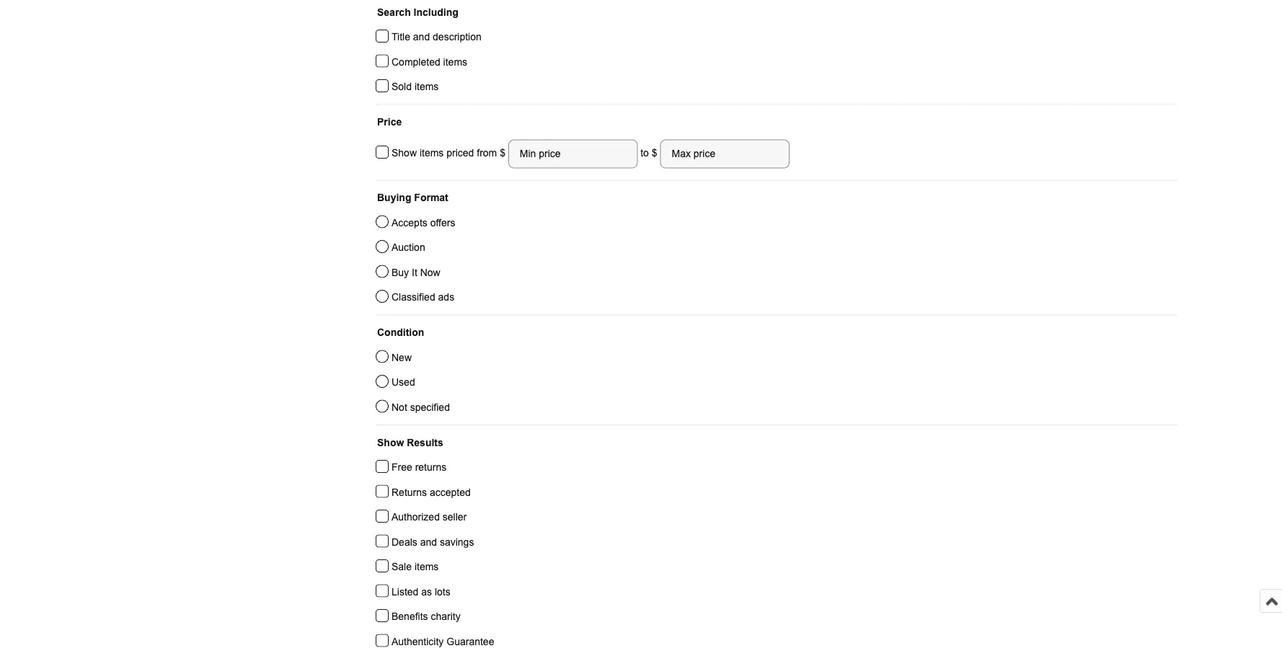 Task type: vqa. For each thing, say whether or not it's contained in the screenshot.
Brand
no



Task type: locate. For each thing, give the bounding box(es) containing it.
seller
[[443, 512, 467, 523]]

buy it now
[[392, 267, 441, 278]]

format
[[414, 192, 449, 203]]

$ right to
[[652, 148, 658, 159]]

0 vertical spatial show
[[392, 148, 417, 159]]

savings
[[440, 537, 474, 548]]

$ right from
[[500, 148, 509, 159]]

auction
[[392, 242, 426, 253]]

sale items
[[392, 562, 439, 573]]

show down price
[[392, 148, 417, 159]]

items for sold
[[415, 81, 439, 92]]

and right deals
[[420, 537, 437, 548]]

items
[[443, 56, 468, 67], [415, 81, 439, 92], [420, 148, 444, 159], [415, 562, 439, 573]]

used
[[392, 377, 415, 388]]

1 vertical spatial and
[[420, 537, 437, 548]]

listed
[[392, 587, 419, 598]]

charity
[[431, 612, 461, 623]]

returns accepted
[[392, 487, 471, 498]]

show for show items priced from
[[392, 148, 417, 159]]

items left priced
[[420, 148, 444, 159]]

items up as
[[415, 562, 439, 573]]

show for show results
[[377, 437, 404, 448]]

completed
[[392, 56, 441, 67]]

1 vertical spatial show
[[377, 437, 404, 448]]

items right "sold"
[[415, 81, 439, 92]]

items for sale
[[415, 562, 439, 573]]

sold
[[392, 81, 412, 92]]

0 horizontal spatial $
[[500, 148, 509, 159]]

to
[[641, 148, 649, 159]]

$
[[500, 148, 509, 159], [652, 148, 658, 159]]

show up free
[[377, 437, 404, 448]]

authenticity guarantee
[[392, 636, 495, 648]]

lots
[[435, 587, 451, 598]]

authorized
[[392, 512, 440, 523]]

guarantee
[[447, 636, 495, 648]]

it
[[412, 267, 418, 278]]

ads
[[438, 292, 455, 303]]

0 vertical spatial and
[[413, 31, 430, 43]]

1 horizontal spatial $
[[652, 148, 658, 159]]

search
[[377, 6, 411, 18]]

and right title
[[413, 31, 430, 43]]

Enter minimum price range value, $ text field
[[509, 140, 638, 168]]

as
[[422, 587, 432, 598]]

specified
[[410, 402, 450, 413]]

condition
[[377, 327, 425, 338]]

authenticity
[[392, 636, 444, 648]]

items for show
[[420, 148, 444, 159]]

not
[[392, 402, 408, 413]]

buying
[[377, 192, 412, 203]]

and
[[413, 31, 430, 43], [420, 537, 437, 548]]

free returns
[[392, 462, 447, 473]]

show
[[392, 148, 417, 159], [377, 437, 404, 448]]

items down description
[[443, 56, 468, 67]]

accepted
[[430, 487, 471, 498]]

deals
[[392, 537, 418, 548]]

from
[[477, 148, 497, 159]]

not specified
[[392, 402, 450, 413]]



Task type: describe. For each thing, give the bounding box(es) containing it.
completed items
[[392, 56, 468, 67]]

sale
[[392, 562, 412, 573]]

title
[[392, 31, 411, 43]]

authorized seller
[[392, 512, 467, 523]]

accepts offers
[[392, 217, 456, 228]]

benefits charity
[[392, 612, 461, 623]]

show results
[[377, 437, 444, 448]]

to $
[[638, 148, 661, 159]]

description
[[433, 31, 482, 43]]

accepts
[[392, 217, 428, 228]]

show items priced from
[[392, 148, 500, 159]]

returns
[[415, 462, 447, 473]]

classified ads
[[392, 292, 455, 303]]

offers
[[431, 217, 456, 228]]

priced
[[447, 148, 474, 159]]

returns
[[392, 487, 427, 498]]

classified
[[392, 292, 436, 303]]

2 $ from the left
[[652, 148, 658, 159]]

and for title
[[413, 31, 430, 43]]

price
[[377, 117, 402, 128]]

results
[[407, 437, 444, 448]]

items for completed
[[443, 56, 468, 67]]

benefits
[[392, 612, 428, 623]]

now
[[420, 267, 441, 278]]

buying format
[[377, 192, 449, 203]]

buy
[[392, 267, 409, 278]]

free
[[392, 462, 413, 473]]

Enter maximum price range value, $ text field
[[661, 140, 790, 168]]

1 $ from the left
[[500, 148, 509, 159]]

title and description
[[392, 31, 482, 43]]

sold items
[[392, 81, 439, 92]]

deals and savings
[[392, 537, 474, 548]]

new
[[392, 352, 412, 363]]

including
[[414, 6, 459, 18]]

listed as lots
[[392, 587, 451, 598]]

and for deals
[[420, 537, 437, 548]]

search including
[[377, 6, 459, 18]]



